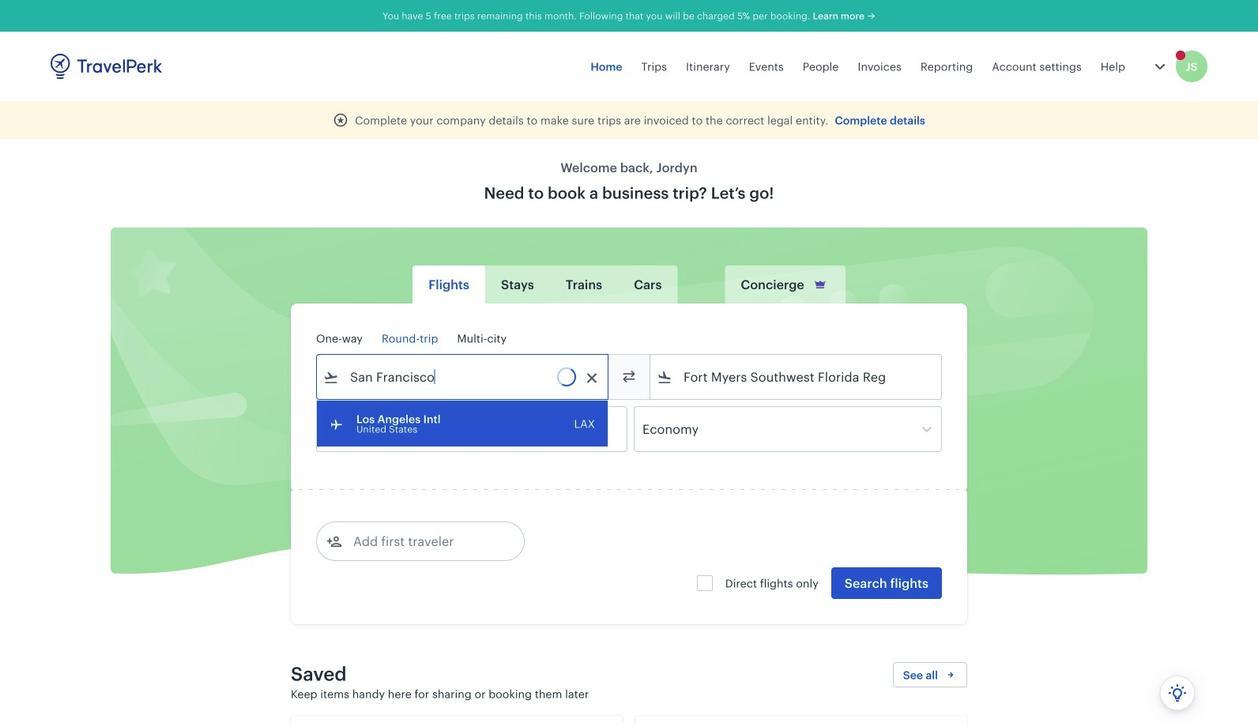Task type: describe. For each thing, give the bounding box(es) containing it.
Depart text field
[[339, 407, 421, 451]]

To search field
[[673, 364, 921, 390]]

Add first traveler search field
[[342, 529, 507, 554]]



Task type: vqa. For each thing, say whether or not it's contained in the screenshot.
'Return' 'Field'
no



Task type: locate. For each thing, give the bounding box(es) containing it.
Return text field
[[433, 407, 515, 451]]

From search field
[[339, 364, 587, 390]]



